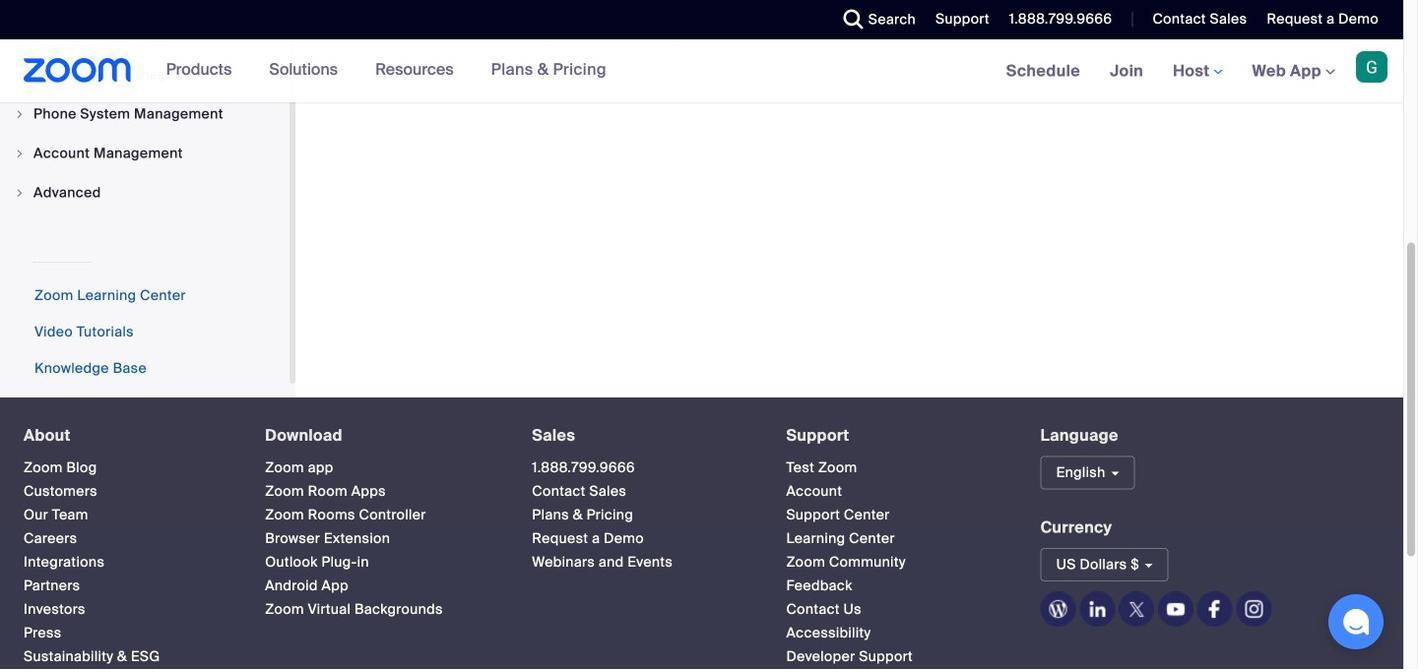 Task type: describe. For each thing, give the bounding box(es) containing it.
2 heading from the left
[[265, 427, 497, 445]]

product information navigation
[[151, 39, 621, 102]]

admin menu menu
[[0, 0, 290, 214]]

2 right image from the top
[[14, 148, 26, 160]]

1 heading from the left
[[24, 427, 230, 445]]

1 menu item from the top
[[0, 96, 290, 133]]

3 menu item from the top
[[0, 174, 290, 212]]



Task type: vqa. For each thing, say whether or not it's contained in the screenshot.
Share icon
no



Task type: locate. For each thing, give the bounding box(es) containing it.
meetings navigation
[[991, 39, 1403, 104]]

1 right image from the top
[[14, 108, 26, 120]]

zoom logo image
[[24, 58, 132, 83]]

4 heading from the left
[[786, 427, 1005, 445]]

0 vertical spatial right image
[[14, 108, 26, 120]]

right image down zoom logo
[[14, 108, 26, 120]]

right image up right image
[[14, 148, 26, 160]]

right image
[[14, 108, 26, 120], [14, 148, 26, 160]]

menu item
[[0, 96, 290, 133], [0, 135, 290, 172], [0, 174, 290, 212]]

open chat image
[[1342, 609, 1370, 636]]

profile picture image
[[1356, 51, 1388, 83]]

2 menu item from the top
[[0, 135, 290, 172]]

1 vertical spatial menu item
[[0, 135, 290, 172]]

heading
[[24, 427, 230, 445], [265, 427, 497, 445], [532, 427, 751, 445], [786, 427, 1005, 445]]

0 vertical spatial menu item
[[0, 96, 290, 133]]

banner
[[0, 39, 1403, 104]]

3 heading from the left
[[532, 427, 751, 445]]

2 vertical spatial menu item
[[0, 174, 290, 212]]

right image
[[14, 187, 26, 199]]

1 vertical spatial right image
[[14, 148, 26, 160]]



